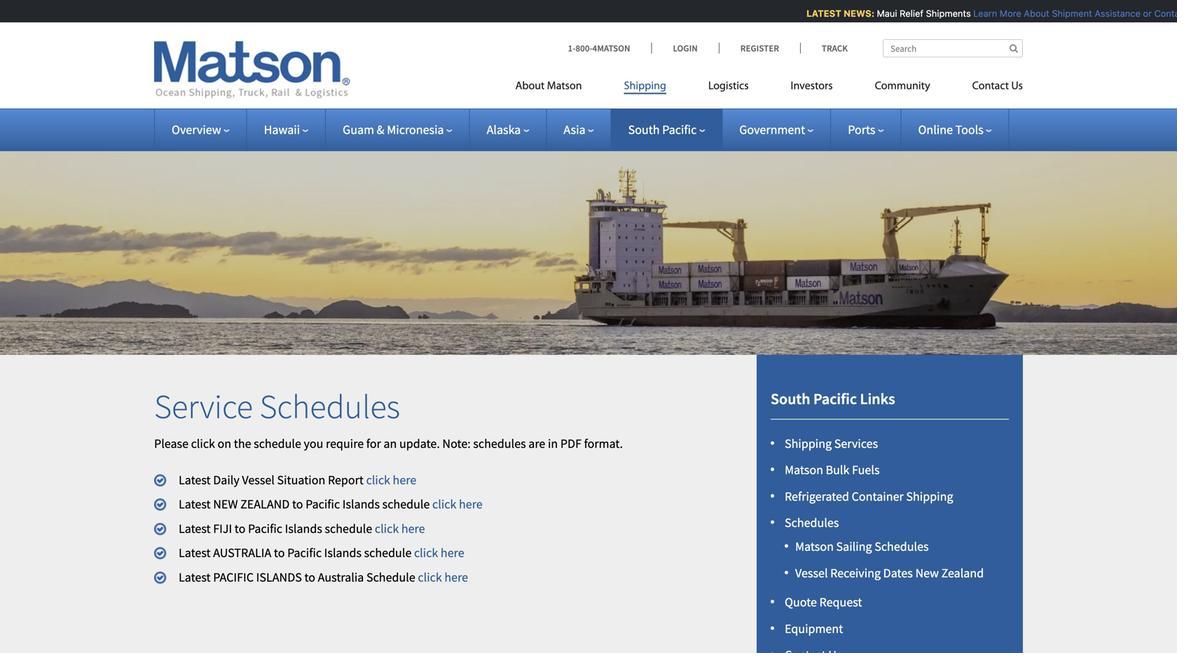 Task type: describe. For each thing, give the bounding box(es) containing it.
here for latest fiji to pacific islands schedule click here
[[401, 521, 425, 537]]

investors
[[791, 81, 833, 92]]

community link
[[854, 74, 951, 103]]

shipping for shipping services
[[785, 436, 832, 452]]

schedule right the
[[254, 436, 301, 452]]

shipping link
[[603, 74, 687, 103]]

vessel inside south pacific links section
[[795, 566, 828, 582]]

links
[[860, 390, 895, 409]]

4matson
[[593, 42, 630, 54]]

relief
[[896, 8, 920, 19]]

logistics link
[[687, 74, 770, 103]]

0 horizontal spatial vessel
[[242, 473, 275, 488]]

us
[[1012, 81, 1023, 92]]

islands
[[256, 570, 302, 586]]

situation
[[277, 473, 325, 488]]

overview link
[[172, 122, 230, 138]]

refrigerated container shipping link
[[785, 489, 954, 505]]

the
[[234, 436, 251, 452]]

about inside top menu navigation
[[516, 81, 545, 92]]

pdf
[[561, 436, 582, 452]]

report
[[328, 473, 364, 488]]

logistics
[[709, 81, 749, 92]]

click here link for latest fiji to pacific islands schedule click here
[[375, 521, 425, 537]]

new
[[916, 566, 939, 582]]

fiji
[[213, 521, 232, 537]]

latest for latest daily vessel situation report
[[179, 473, 211, 488]]

ports
[[848, 122, 876, 138]]

schedules
[[473, 436, 526, 452]]

south for south pacific
[[628, 122, 660, 138]]

click here link for latest pacific islands to australia schedule click here
[[418, 570, 468, 586]]

islands for latest australia to pacific islands schedule
[[324, 546, 362, 561]]

quote
[[785, 595, 817, 611]]

alaska link
[[487, 122, 529, 138]]

&
[[377, 122, 385, 138]]

shipping services
[[785, 436, 878, 452]]

matson bulk fuels
[[785, 463, 880, 478]]

community
[[875, 81, 930, 92]]

800-
[[576, 42, 593, 54]]

south pacific
[[628, 122, 697, 138]]

guam & micronesia link
[[343, 122, 452, 138]]

shipments
[[922, 8, 967, 19]]

track
[[822, 42, 848, 54]]

equipment link
[[785, 622, 843, 637]]

fuels
[[852, 463, 880, 478]]

0 vertical spatial islands
[[343, 497, 380, 513]]

south for south pacific links
[[771, 390, 811, 409]]

update.
[[399, 436, 440, 452]]

overview
[[172, 122, 221, 138]]

are
[[529, 436, 545, 452]]

matson sailing schedules
[[795, 539, 929, 555]]

investors link
[[770, 74, 854, 103]]

micronesia
[[387, 122, 444, 138]]

new
[[213, 497, 238, 513]]

more
[[996, 8, 1018, 19]]

contact us link
[[951, 74, 1023, 103]]

pacific
[[213, 570, 254, 586]]

daily
[[213, 473, 240, 488]]

pacific down the latest fiji to pacific islands schedule click here
[[287, 546, 322, 561]]

request
[[820, 595, 862, 611]]

track link
[[800, 42, 848, 54]]

tools
[[956, 122, 984, 138]]

latest for latest pacific islands to australia schedule
[[179, 570, 211, 586]]

register link
[[719, 42, 800, 54]]

australia
[[213, 546, 271, 561]]

south pacific links section
[[739, 355, 1041, 654]]

zealand
[[240, 497, 290, 513]]

blue matson logo with ocean, shipping, truck, rail and logistics written beneath it. image
[[154, 41, 350, 99]]

sailing
[[836, 539, 872, 555]]

to down latest daily vessel situation report click here
[[292, 497, 303, 513]]

schedules link
[[785, 516, 839, 531]]

matson for matson bulk fuels
[[785, 463, 823, 478]]

0 vertical spatial schedules
[[260, 386, 400, 428]]

latest for latest new zealand to pacific islands schedule
[[179, 497, 211, 513]]

on
[[218, 436, 231, 452]]

schedule down latest new zealand to pacific islands schedule click here
[[325, 521, 372, 537]]

1-800-4matson
[[568, 42, 630, 54]]

service schedules
[[154, 386, 400, 428]]

1-
[[568, 42, 576, 54]]

click here link for latest australia to pacific islands schedule click here
[[414, 546, 464, 561]]

hawaii link
[[264, 122, 308, 138]]

please click on the schedule you require for an update. note: schedules are in pdf format.
[[154, 436, 623, 452]]

latest for latest australia to pacific islands schedule
[[179, 546, 211, 561]]

matson for matson sailing schedules
[[795, 539, 834, 555]]

you
[[304, 436, 323, 452]]

asia link
[[564, 122, 594, 138]]

1 vertical spatial schedules
[[785, 516, 839, 531]]

refrigerated
[[785, 489, 849, 505]]

click here link for latest new zealand to pacific islands schedule click here
[[432, 497, 483, 513]]

matson inside top menu navigation
[[547, 81, 582, 92]]

dates
[[884, 566, 913, 582]]

online tools
[[918, 122, 984, 138]]

an
[[384, 436, 397, 452]]

contai
[[1151, 8, 1177, 19]]



Task type: vqa. For each thing, say whether or not it's contained in the screenshot.
'For' related to For all other inquires:
no



Task type: locate. For each thing, give the bounding box(es) containing it.
note:
[[443, 436, 471, 452]]

1 vertical spatial about
[[516, 81, 545, 92]]

services
[[835, 436, 878, 452]]

4 latest from the top
[[179, 546, 211, 561]]

2 horizontal spatial schedules
[[875, 539, 929, 555]]

search image
[[1010, 44, 1018, 53]]

vessel up zealand
[[242, 473, 275, 488]]

latest left the new
[[179, 497, 211, 513]]

quote request link
[[785, 595, 862, 611]]

asia
[[564, 122, 586, 138]]

schedules up 'require'
[[260, 386, 400, 428]]

south pacific links
[[771, 390, 895, 409]]

assistance
[[1091, 8, 1137, 19]]

latest left daily
[[179, 473, 211, 488]]

shipping up matson bulk fuels
[[785, 436, 832, 452]]

for
[[366, 436, 381, 452]]

pacific up the latest fiji to pacific islands schedule click here
[[306, 497, 340, 513]]

government link
[[740, 122, 814, 138]]

south
[[628, 122, 660, 138], [771, 390, 811, 409]]

pacific down zealand
[[248, 521, 282, 537]]

schedules up "dates"
[[875, 539, 929, 555]]

or
[[1140, 8, 1148, 19]]

1 horizontal spatial schedules
[[785, 516, 839, 531]]

equipment
[[785, 622, 843, 637]]

1 horizontal spatial south
[[771, 390, 811, 409]]

vessel
[[242, 473, 275, 488], [795, 566, 828, 582]]

islands
[[343, 497, 380, 513], [285, 521, 322, 537], [324, 546, 362, 561]]

login
[[673, 42, 698, 54]]

latest
[[803, 8, 838, 19]]

register
[[741, 42, 779, 54]]

click here link for latest daily vessel situation report click here
[[366, 473, 416, 488]]

2 vertical spatial matson
[[795, 539, 834, 555]]

schedules
[[260, 386, 400, 428], [785, 516, 839, 531], [875, 539, 929, 555]]

1 vertical spatial south
[[771, 390, 811, 409]]

matson down schedules link
[[795, 539, 834, 555]]

south pacific link
[[628, 122, 705, 138]]

click here link
[[366, 473, 416, 488], [432, 497, 483, 513], [375, 521, 425, 537], [414, 546, 464, 561], [418, 570, 468, 586]]

2 horizontal spatial shipping
[[906, 489, 954, 505]]

alaska
[[487, 122, 521, 138]]

login link
[[651, 42, 719, 54]]

0 horizontal spatial south
[[628, 122, 660, 138]]

format.
[[584, 436, 623, 452]]

latest australia to pacific islands schedule click here
[[179, 546, 464, 561]]

government
[[740, 122, 805, 138]]

latest daily vessel situation report click here
[[179, 473, 416, 488]]

latest new zealand to pacific islands schedule click here
[[179, 497, 483, 513]]

matson bulk fuels link
[[785, 463, 880, 478]]

pacific down shipping link
[[662, 122, 697, 138]]

schedule down update.
[[382, 497, 430, 513]]

receiving
[[831, 566, 881, 582]]

2 vertical spatial schedules
[[875, 539, 929, 555]]

0 vertical spatial about
[[1020, 8, 1046, 19]]

0 vertical spatial shipping
[[624, 81, 666, 92]]

ports link
[[848, 122, 884, 138]]

1 horizontal spatial about
[[1020, 8, 1046, 19]]

2 vertical spatial islands
[[324, 546, 362, 561]]

1 horizontal spatial shipping
[[785, 436, 832, 452]]

0 vertical spatial south
[[628, 122, 660, 138]]

0 horizontal spatial shipping
[[624, 81, 666, 92]]

shipping right "container"
[[906, 489, 954, 505]]

matson sailing schedules link
[[795, 539, 929, 555]]

top menu navigation
[[516, 74, 1023, 103]]

learn more about shipment assistance or contai link
[[970, 8, 1177, 19]]

1 vertical spatial shipping
[[785, 436, 832, 452]]

to
[[292, 497, 303, 513], [235, 521, 246, 537], [274, 546, 285, 561], [304, 570, 315, 586]]

south inside section
[[771, 390, 811, 409]]

pacific
[[662, 122, 697, 138], [814, 390, 857, 409], [306, 497, 340, 513], [248, 521, 282, 537], [287, 546, 322, 561]]

to right the fiji
[[235, 521, 246, 537]]

1 horizontal spatial vessel
[[795, 566, 828, 582]]

online
[[918, 122, 953, 138]]

None search field
[[883, 39, 1023, 57]]

schedules down refrigerated
[[785, 516, 839, 531]]

guam & micronesia
[[343, 122, 444, 138]]

contact
[[973, 81, 1009, 92]]

hawaii
[[264, 122, 300, 138]]

1 vertical spatial vessel
[[795, 566, 828, 582]]

in
[[548, 436, 558, 452]]

banner image
[[0, 129, 1177, 355]]

to down latest australia to pacific islands schedule click here
[[304, 570, 315, 586]]

0 vertical spatial matson
[[547, 81, 582, 92]]

1 vertical spatial matson
[[785, 463, 823, 478]]

latest for latest fiji to pacific islands schedule
[[179, 521, 211, 537]]

islands up australia
[[324, 546, 362, 561]]

latest fiji to pacific islands schedule click here
[[179, 521, 425, 537]]

2 latest from the top
[[179, 497, 211, 513]]

1 latest from the top
[[179, 473, 211, 488]]

zealand
[[942, 566, 984, 582]]

about up 'alaska' link
[[516, 81, 545, 92]]

shipping inside shipping link
[[624, 81, 666, 92]]

vessel receiving dates new zealand
[[795, 566, 984, 582]]

vessel receiving dates new zealand link
[[795, 566, 984, 582]]

pacific inside section
[[814, 390, 857, 409]]

schedule
[[254, 436, 301, 452], [382, 497, 430, 513], [325, 521, 372, 537], [364, 546, 412, 561]]

shipping for shipping
[[624, 81, 666, 92]]

shipping up the south pacific
[[624, 81, 666, 92]]

2 vertical spatial shipping
[[906, 489, 954, 505]]

latest left the fiji
[[179, 521, 211, 537]]

5 latest from the top
[[179, 570, 211, 586]]

1 vertical spatial islands
[[285, 521, 322, 537]]

contact us
[[973, 81, 1023, 92]]

0 vertical spatial vessel
[[242, 473, 275, 488]]

islands for latest fiji to pacific islands schedule
[[285, 521, 322, 537]]

australia
[[318, 570, 364, 586]]

please
[[154, 436, 189, 452]]

here for latest australia to pacific islands schedule click here
[[441, 546, 464, 561]]

0 horizontal spatial about
[[516, 81, 545, 92]]

schedule
[[367, 570, 415, 586]]

latest left australia
[[179, 546, 211, 561]]

bulk
[[826, 463, 850, 478]]

vessel up quote
[[795, 566, 828, 582]]

latest news: maui relief shipments learn more about shipment assistance or contai
[[803, 8, 1177, 19]]

pacific left links
[[814, 390, 857, 409]]

shipping
[[624, 81, 666, 92], [785, 436, 832, 452], [906, 489, 954, 505]]

learn
[[970, 8, 994, 19]]

about right more
[[1020, 8, 1046, 19]]

islands up latest australia to pacific islands schedule click here
[[285, 521, 322, 537]]

schedule up schedule
[[364, 546, 412, 561]]

latest left 'pacific'
[[179, 570, 211, 586]]

3 latest from the top
[[179, 521, 211, 537]]

matson down 1- at the top
[[547, 81, 582, 92]]

matson
[[547, 81, 582, 92], [785, 463, 823, 478], [795, 539, 834, 555]]

shipping services link
[[785, 436, 878, 452]]

service
[[154, 386, 253, 428]]

require
[[326, 436, 364, 452]]

islands down report
[[343, 497, 380, 513]]

Search search field
[[883, 39, 1023, 57]]

south up shipping services
[[771, 390, 811, 409]]

news:
[[840, 8, 871, 19]]

south down shipping link
[[628, 122, 660, 138]]

quote request
[[785, 595, 862, 611]]

0 horizontal spatial schedules
[[260, 386, 400, 428]]

matson up refrigerated
[[785, 463, 823, 478]]

click
[[191, 436, 215, 452], [366, 473, 390, 488], [432, 497, 457, 513], [375, 521, 399, 537], [414, 546, 438, 561], [418, 570, 442, 586]]

guam
[[343, 122, 374, 138]]

to up islands
[[274, 546, 285, 561]]

about matson link
[[516, 74, 603, 103]]

here for latest pacific islands to australia schedule click here
[[445, 570, 468, 586]]



